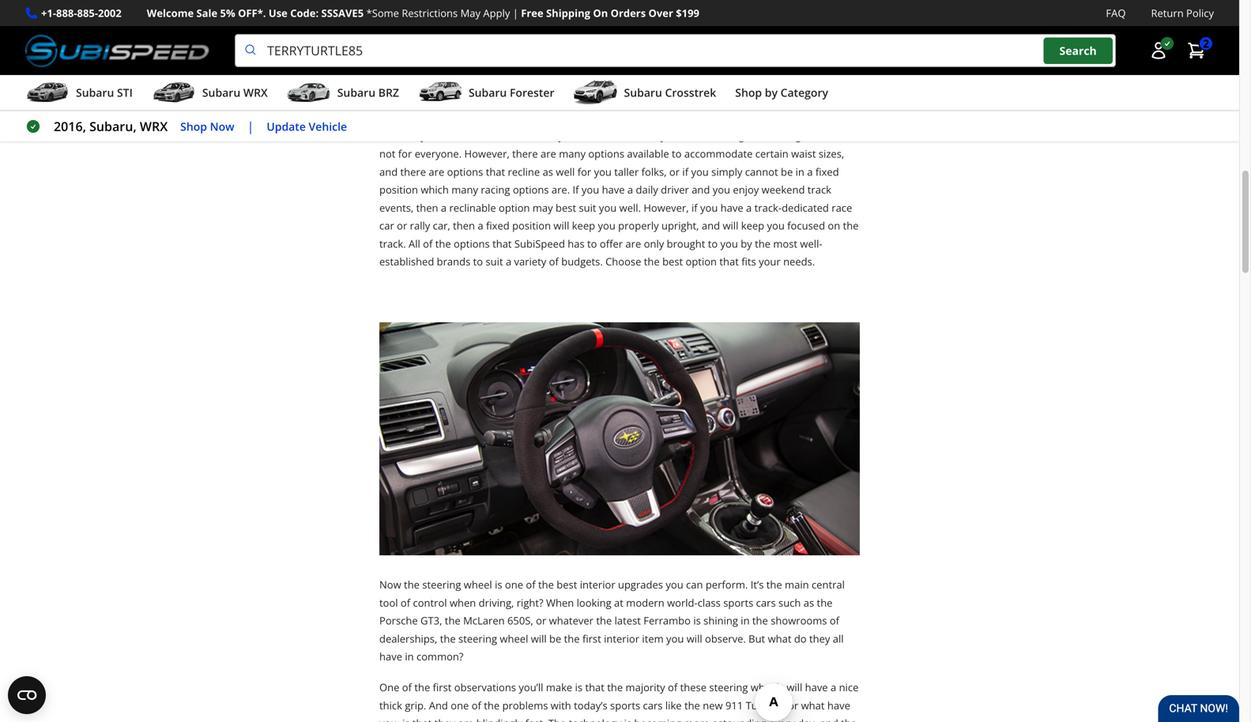 Task type: locate. For each thing, give the bounding box(es) containing it.
fixed down sizes,
[[816, 165, 839, 179]]

a inside one of the first observations you'll make is that the majority of these steering wheels will have a nice thick grip. and one of the problems with today's sports cars like the new 911 turbo s, or what have you, is that they are blindingly fast. the technology is becoming more astounding every day, and t
[[831, 681, 837, 695]]

subaru,
[[89, 118, 137, 135]]

orders
[[611, 6, 646, 20]]

1 horizontal spatial option
[[686, 255, 717, 269]]

cannot
[[745, 165, 778, 179]]

seats up waist
[[804, 129, 829, 143]]

best down are.
[[556, 201, 576, 215]]

0 vertical spatial then
[[416, 201, 438, 215]]

options up brands
[[454, 237, 490, 251]]

interior up looking
[[580, 578, 616, 592]]

2 vertical spatial best
[[557, 578, 577, 592]]

subaru left sti
[[76, 85, 114, 100]]

2 vertical spatial steering
[[709, 681, 748, 695]]

subaru
[[76, 85, 114, 100], [202, 85, 240, 100], [337, 85, 376, 100], [469, 85, 507, 100], [624, 85, 662, 100]]

have down enjoy
[[721, 201, 744, 215]]

looking
[[577, 596, 612, 610]]

wheel
[[464, 578, 492, 592], [500, 632, 528, 646]]

one inside now the steering wheel is one of the best interior upgrades you can perform. it's the main central tool of control when driving, right? when looking at modern world-class sports cars such as the porsche gt3, the mclaren 650s, or whatever the latest ferrambo is shining in the showrooms of dealerships, the steering wheel will be the first interior item you will observe. but what do they all have in common?
[[505, 578, 523, 592]]

may down are.
[[533, 201, 553, 215]]

1 horizontal spatial keep
[[741, 219, 765, 233]]

0 horizontal spatial however,
[[464, 147, 510, 161]]

keep down track-
[[741, 219, 765, 233]]

racing up some
[[404, 111, 433, 125]]

0 horizontal spatial there
[[400, 165, 426, 179]]

not down some
[[379, 147, 396, 161]]

as left well
[[543, 165, 553, 179]]

wrx inside 'dropdown button'
[[243, 85, 268, 100]]

0 vertical spatial fixed
[[816, 165, 839, 179]]

to right has
[[587, 237, 597, 251]]

1 vertical spatial certain
[[756, 147, 789, 161]]

a left nice
[[831, 681, 837, 695]]

sizes,
[[819, 147, 845, 161]]

over
[[649, 6, 673, 20]]

best inside now the steering wheel is one of the best interior upgrades you can perform. it's the main central tool of control when driving, right? when looking at modern world-class sports cars such as the porsche gt3, the mclaren 650s, or whatever the latest ferrambo is shining in the showrooms of dealerships, the steering wheel will be the first interior item you will observe. but what do they all have in common?
[[557, 578, 577, 592]]

1 horizontal spatial if
[[692, 201, 698, 215]]

with
[[671, 129, 693, 143]]

1 vertical spatial first
[[433, 681, 452, 695]]

0 horizontal spatial one
[[451, 699, 469, 713]]

wrx down a subaru wrx thumbnail image
[[140, 118, 168, 135]]

by
[[765, 85, 778, 100], [741, 237, 752, 251]]

subispeed logo image
[[25, 34, 210, 67]]

being
[[718, 129, 745, 143]]

of down subispeed
[[549, 255, 559, 269]]

choose
[[606, 255, 641, 269]]

0 vertical spatial by
[[765, 85, 778, 100]]

0 vertical spatial suit
[[579, 201, 597, 215]]

budgets.
[[561, 255, 603, 269]]

they inside one of the first observations you'll make is that the majority of these steering wheels will have a nice thick grip. and one of the problems with today's sports cars like the new 911 turbo s, or what have you, is that they are blindingly fast. the technology is becoming more astounding every day, and t
[[435, 717, 455, 723]]

wrx
[[243, 85, 268, 100], [140, 118, 168, 135]]

of up like
[[668, 681, 678, 695]]

0 vertical spatial racing
[[404, 111, 433, 125]]

0 horizontal spatial suit
[[486, 255, 503, 269]]

certain down comfortable.
[[611, 129, 644, 143]]

track
[[808, 183, 832, 197]]

shop now
[[180, 119, 234, 134]]

keep
[[572, 219, 595, 233], [741, 219, 765, 233]]

what inside now the steering wheel is one of the best interior upgrades you can perform. it's the main central tool of control when driving, right? when looking at modern world-class sports cars such as the porsche gt3, the mclaren 650s, or whatever the latest ferrambo is shining in the showrooms of dealerships, the steering wheel will be the first interior item you will observe. but what do they all have in common?
[[768, 632, 792, 646]]

now inside now the steering wheel is one of the best interior upgrades you can perform. it's the main central tool of control when driving, right? when looking at modern world-class sports cars such as the porsche gt3, the mclaren 650s, or whatever the latest ferrambo is shining in the showrooms of dealerships, the steering wheel will be the first interior item you will observe. but what do they all have in common?
[[379, 578, 401, 592]]

1 horizontal spatial suit
[[579, 201, 597, 215]]

|
[[513, 6, 518, 20], [247, 118, 254, 135]]

upgrades
[[618, 578, 663, 592]]

of up with
[[671, 111, 681, 125]]

now
[[379, 111, 401, 125], [210, 119, 234, 134], [379, 578, 401, 592]]

s,
[[777, 699, 786, 713]]

first
[[583, 632, 601, 646], [433, 681, 452, 695]]

0 horizontal spatial be
[[549, 632, 562, 646]]

0 horizontal spatial position
[[379, 183, 418, 197]]

0 horizontal spatial may
[[533, 201, 553, 215]]

0 horizontal spatial sports
[[610, 699, 640, 713]]

in down dealerships,
[[405, 650, 414, 664]]

cars inside now the steering wheel is one of the best interior upgrades you can perform. it's the main central tool of control when driving, right? when looking at modern world-class sports cars such as the porsche gt3, the mclaren 650s, or whatever the latest ferrambo is shining in the showrooms of dealerships, the steering wheel will be the first interior item you will observe. but what do they all have in common?
[[756, 596, 776, 610]]

are down everyone. at the left of page
[[429, 165, 444, 179]]

make
[[546, 681, 573, 695]]

do
[[794, 632, 807, 646]]

1 vertical spatial option
[[686, 255, 717, 269]]

whatever
[[549, 614, 594, 628]]

forester
[[510, 85, 555, 100]]

2002
[[98, 6, 122, 20]]

0 vertical spatial sports
[[723, 596, 754, 610]]

1 horizontal spatial position
[[512, 219, 551, 233]]

0 horizontal spatial racing
[[404, 111, 433, 125]]

the up more
[[685, 699, 700, 713]]

supposed
[[501, 111, 548, 125]]

0 vertical spatial if
[[683, 165, 689, 179]]

fixed
[[816, 165, 839, 179], [486, 219, 510, 233]]

a left daily
[[628, 183, 633, 197]]

sports down majority
[[610, 699, 640, 713]]

1 horizontal spatial cars
[[756, 596, 776, 610]]

options
[[588, 147, 625, 161], [447, 165, 483, 179], [513, 183, 549, 197], [454, 237, 490, 251]]

now racing seats are not supposed to be comfortable. some of you may have back problems, while some of you need to have the seat adjusted in a certain way. with that being said, racing seats are not for everyone. however, there are many options available to accommodate certain waist sizes, and there are options that recline as well for you taller folks, or if you simply cannot be in a fixed position which many racing options are. if you have a daily driver and you enjoy weekend track events, then a reclinable option may best suit you well. however, if you have a track-dedicated race car or rally car, then a fixed position will keep you properly upright, and will keep you focused on the track. all of the options that subispeed has to offer are only brought to you by the most well- established brands to suit a variety of budgets. choose the best option that fits your needs.
[[379, 111, 859, 269]]

car,
[[433, 219, 450, 233]]

1 horizontal spatial shop
[[735, 85, 762, 100]]

0 horizontal spatial shop
[[180, 119, 207, 134]]

will down 650s,
[[531, 632, 547, 646]]

to right brands
[[473, 255, 483, 269]]

1 vertical spatial wrx
[[140, 118, 168, 135]]

0 vertical spatial what
[[768, 632, 792, 646]]

1 vertical spatial they
[[435, 717, 455, 723]]

properly
[[618, 219, 659, 233]]

suit
[[579, 201, 597, 215], [486, 255, 503, 269]]

have left nice
[[805, 681, 828, 695]]

the
[[506, 129, 522, 143], [843, 219, 859, 233], [435, 237, 451, 251], [755, 237, 771, 251], [644, 255, 660, 269], [404, 578, 420, 592], [538, 578, 554, 592], [767, 578, 782, 592], [817, 596, 833, 610], [445, 614, 461, 628], [596, 614, 612, 628], [753, 614, 768, 628], [440, 632, 456, 646], [564, 632, 580, 646], [415, 681, 430, 695], [607, 681, 623, 695], [484, 699, 500, 713], [685, 699, 700, 713]]

0 horizontal spatial fixed
[[486, 219, 510, 233]]

the up "common?"
[[440, 632, 456, 646]]

the down whatever
[[564, 632, 580, 646]]

shop up back
[[735, 85, 762, 100]]

upright,
[[662, 219, 699, 233]]

racing down the problems,
[[772, 129, 801, 143]]

there
[[512, 147, 538, 161], [400, 165, 426, 179]]

0 vertical spatial not
[[482, 111, 498, 125]]

every
[[769, 717, 795, 723]]

to
[[550, 111, 560, 125], [468, 129, 478, 143], [672, 147, 682, 161], [587, 237, 597, 251], [708, 237, 718, 251], [473, 255, 483, 269]]

now up tool
[[379, 578, 401, 592]]

they
[[810, 632, 830, 646], [435, 717, 455, 723]]

0 horizontal spatial as
[[543, 165, 553, 179]]

or up driver
[[670, 165, 680, 179]]

0 horizontal spatial by
[[741, 237, 752, 251]]

for right well
[[578, 165, 591, 179]]

now for now the steering wheel is one of the best interior upgrades you can perform. it's the main central tool of control when driving, right? when looking at modern world-class sports cars such as the porsche gt3, the mclaren 650s, or whatever the latest ferrambo is shining in the showrooms of dealerships, the steering wheel will be the first interior item you will observe. but what do they all have in common?
[[379, 578, 401, 592]]

have down nice
[[828, 699, 851, 713]]

shop for shop by category
[[735, 85, 762, 100]]

2016, subaru, wrx
[[54, 118, 168, 135]]

are
[[464, 111, 479, 125], [832, 129, 847, 143], [541, 147, 556, 161], [429, 165, 444, 179], [626, 237, 641, 251], [458, 717, 474, 723]]

0 horizontal spatial cars
[[643, 699, 663, 713]]

as inside now the steering wheel is one of the best interior upgrades you can perform. it's the main central tool of control when driving, right? when looking at modern world-class sports cars such as the porsche gt3, the mclaren 650s, or whatever the latest ferrambo is shining in the showrooms of dealerships, the steering wheel will be the first interior item you will observe. but what do they all have in common?
[[804, 596, 814, 610]]

sports inside one of the first observations you'll make is that the majority of these steering wheels will have a nice thick grip. and one of the problems with today's sports cars like the new 911 turbo s, or what have you, is that they are blindingly fast. the technology is becoming more astounding every day, and t
[[610, 699, 640, 713]]

for down some
[[398, 147, 412, 161]]

subaru inside subaru brz dropdown button
[[337, 85, 376, 100]]

search input field
[[235, 34, 1116, 67]]

options down everyone. at the left of page
[[447, 165, 483, 179]]

0 vertical spatial many
[[559, 147, 586, 161]]

subaru crosstrek button
[[574, 78, 716, 110]]

1 horizontal spatial sports
[[723, 596, 754, 610]]

0 horizontal spatial what
[[768, 632, 792, 646]]

0 vertical spatial cars
[[756, 596, 776, 610]]

policy
[[1187, 6, 1214, 20]]

one inside one of the first observations you'll make is that the majority of these steering wheels will have a nice thick grip. and one of the problems with today's sports cars like the new 911 turbo s, or what have you, is that they are blindingly fast. the technology is becoming more astounding every day, and t
[[451, 699, 469, 713]]

tool
[[379, 596, 398, 610]]

are up the need
[[464, 111, 479, 125]]

1 vertical spatial however,
[[644, 201, 689, 215]]

+1-
[[41, 6, 56, 20]]

of up all
[[830, 614, 840, 628]]

has
[[568, 237, 585, 251]]

subaru forester
[[469, 85, 555, 100]]

like
[[666, 699, 682, 713]]

0 horizontal spatial they
[[435, 717, 455, 723]]

are down properly
[[626, 237, 641, 251]]

brz
[[378, 85, 399, 100]]

2 subaru from the left
[[202, 85, 240, 100]]

1 vertical spatial many
[[452, 183, 478, 197]]

2 button
[[1179, 35, 1214, 67]]

5 subaru from the left
[[624, 85, 662, 100]]

as inside now racing seats are not supposed to be comfortable. some of you may have back problems, while some of you need to have the seat adjusted in a certain way. with that being said, racing seats are not for everyone. however, there are many options available to accommodate certain waist sizes, and there are options that recline as well for you taller folks, or if you simply cannot be in a fixed position which many racing options are. if you have a daily driver and you enjoy weekend track events, then a reclinable option may best suit you well. however, if you have a track-dedicated race car or rally car, then a fixed position will keep you properly upright, and will keep you focused on the track. all of the options that subispeed has to offer are only brought to you by the most well- established brands to suit a variety of budgets. choose the best option that fits your needs.
[[543, 165, 553, 179]]

as right the such
[[804, 596, 814, 610]]

are inside one of the first observations you'll make is that the majority of these steering wheels will have a nice thick grip. and one of the problems with today's sports cars like the new 911 turbo s, or what have you, is that they are blindingly fast. the technology is becoming more astounding every day, and t
[[458, 717, 474, 723]]

1 horizontal spatial however,
[[644, 201, 689, 215]]

2 horizontal spatial racing
[[772, 129, 801, 143]]

steering inside one of the first observations you'll make is that the majority of these steering wheels will have a nice thick grip. and one of the problems with today's sports cars like the new 911 turbo s, or what have you, is that they are blindingly fast. the technology is becoming more astounding every day, and t
[[709, 681, 748, 695]]

you'll
[[519, 681, 543, 695]]

a subaru wrx thumbnail image image
[[152, 81, 196, 104]]

be up weekend
[[781, 165, 793, 179]]

shop inside dropdown button
[[735, 85, 762, 100]]

to up adjusted
[[550, 111, 560, 125]]

can
[[686, 578, 703, 592]]

fixed down the 'reclinable' at left top
[[486, 219, 510, 233]]

the down car,
[[435, 237, 451, 251]]

racing up the 'reclinable' at left top
[[481, 183, 510, 197]]

subaru inside subaru wrx 'dropdown button'
[[202, 85, 240, 100]]

now inside now racing seats are not supposed to be comfortable. some of you may have back problems, while some of you need to have the seat adjusted in a certain way. with that being said, racing seats are not for everyone. however, there are many options available to accommodate certain waist sizes, and there are options that recline as well for you taller folks, or if you simply cannot be in a fixed position which many racing options are. if you have a daily driver and you enjoy weekend track events, then a reclinable option may best suit you well. however, if you have a track-dedicated race car or rally car, then a fixed position will keep you properly upright, and will keep you focused on the track. all of the options that subispeed has to offer are only brought to you by the most well- established brands to suit a variety of budgets. choose the best option that fits your needs.
[[379, 111, 401, 125]]

3 subaru from the left
[[337, 85, 376, 100]]

position up events,
[[379, 183, 418, 197]]

free
[[521, 6, 544, 20]]

885-
[[77, 6, 98, 20]]

many up the 'reclinable' at left top
[[452, 183, 478, 197]]

0 horizontal spatial wheel
[[464, 578, 492, 592]]

1 vertical spatial shop
[[180, 119, 207, 134]]

by up fits
[[741, 237, 752, 251]]

that
[[696, 129, 715, 143], [486, 165, 505, 179], [493, 237, 512, 251], [720, 255, 739, 269], [585, 681, 605, 695], [413, 717, 432, 723]]

the up your at right
[[755, 237, 771, 251]]

best up 'when'
[[557, 578, 577, 592]]

1 vertical spatial one
[[451, 699, 469, 713]]

0 vertical spatial best
[[556, 201, 576, 215]]

suit left variety
[[486, 255, 503, 269]]

well-
[[800, 237, 823, 251]]

2 vertical spatial be
[[549, 632, 562, 646]]

1 horizontal spatial fixed
[[816, 165, 839, 179]]

first down whatever
[[583, 632, 601, 646]]

0 vertical spatial there
[[512, 147, 538, 161]]

| left free
[[513, 6, 518, 20]]

shop now link
[[180, 118, 234, 136]]

have down dealerships,
[[379, 650, 402, 664]]

item
[[642, 632, 664, 646]]

then up "rally"
[[416, 201, 438, 215]]

certain
[[611, 129, 644, 143], [756, 147, 789, 161]]

steering up control
[[422, 578, 461, 592]]

comfortable.
[[578, 111, 639, 125]]

cars up 'becoming'
[[643, 699, 663, 713]]

return policy link
[[1151, 5, 1214, 21]]

nice
[[839, 681, 859, 695]]

and inside one of the first observations you'll make is that the majority of these steering wheels will have a nice thick grip. and one of the problems with today's sports cars like the new 911 turbo s, or what have you, is that they are blindingly fast. the technology is becoming more astounding every day, and t
[[820, 717, 839, 723]]

the down when
[[445, 614, 461, 628]]

1 horizontal spatial |
[[513, 6, 518, 20]]

0 vertical spatial first
[[583, 632, 601, 646]]

may up being
[[704, 111, 724, 125]]

1 vertical spatial wheel
[[500, 632, 528, 646]]

4 subaru from the left
[[469, 85, 507, 100]]

a left variety
[[506, 255, 512, 269]]

1 horizontal spatial by
[[765, 85, 778, 100]]

you
[[684, 111, 701, 125], [421, 129, 438, 143], [594, 165, 612, 179], [691, 165, 709, 179], [582, 183, 599, 197], [713, 183, 730, 197], [599, 201, 617, 215], [700, 201, 718, 215], [598, 219, 616, 233], [767, 219, 785, 233], [721, 237, 738, 251], [666, 578, 684, 592], [666, 632, 684, 646]]

0 vertical spatial for
[[398, 147, 412, 161]]

0 vertical spatial shop
[[735, 85, 762, 100]]

with
[[551, 699, 571, 713]]

option down brought
[[686, 255, 717, 269]]

1 vertical spatial by
[[741, 237, 752, 251]]

1 horizontal spatial what
[[801, 699, 825, 713]]

to down with
[[672, 147, 682, 161]]

in up 'but'
[[741, 614, 750, 628]]

category
[[781, 85, 828, 100]]

1 horizontal spatial may
[[704, 111, 724, 125]]

shop for shop now
[[180, 119, 207, 134]]

0 vertical spatial may
[[704, 111, 724, 125]]

cars down it's
[[756, 596, 776, 610]]

interior
[[580, 578, 616, 592], [604, 632, 640, 646]]

1 vertical spatial interior
[[604, 632, 640, 646]]

0 vertical spatial seats
[[436, 111, 461, 125]]

1 vertical spatial if
[[692, 201, 698, 215]]

one of the first observations you'll make is that the majority of these steering wheels will have a nice thick grip. and one of the problems with today's sports cars like the new 911 turbo s, or what have you, is that they are blindingly fast. the technology is becoming more astounding every day, and t
[[379, 681, 859, 723]]

a up car,
[[441, 201, 447, 215]]

will right wheels
[[787, 681, 803, 695]]

subaru inside subaru crosstrek dropdown button
[[624, 85, 662, 100]]

0 horizontal spatial if
[[683, 165, 689, 179]]

0 vertical spatial wrx
[[243, 85, 268, 100]]

now up some
[[379, 111, 401, 125]]

update
[[267, 119, 306, 134]]

be down whatever
[[549, 632, 562, 646]]

subaru inside subaru sti dropdown button
[[76, 85, 114, 100]]

0 vertical spatial one
[[505, 578, 523, 592]]

if up upright,
[[692, 201, 698, 215]]

2 horizontal spatial be
[[781, 165, 793, 179]]

0 horizontal spatial option
[[499, 201, 530, 215]]

wrx up update
[[243, 85, 268, 100]]

what up day,
[[801, 699, 825, 713]]

0 vertical spatial certain
[[611, 129, 644, 143]]

the down looking
[[596, 614, 612, 628]]

1 horizontal spatial then
[[453, 219, 475, 233]]

restrictions
[[402, 6, 458, 20]]

have down supposed
[[480, 129, 503, 143]]

1 subaru from the left
[[76, 85, 114, 100]]

1 horizontal spatial be
[[563, 111, 575, 125]]

subaru inside 'subaru forester' dropdown button
[[469, 85, 507, 100]]

1 horizontal spatial they
[[810, 632, 830, 646]]

will left observe.
[[687, 632, 703, 646]]

best down brought
[[663, 255, 683, 269]]

sti
[[117, 85, 133, 100]]

0 horizontal spatial certain
[[611, 129, 644, 143]]

0 vertical spatial option
[[499, 201, 530, 215]]

needs.
[[783, 255, 815, 269]]

1 vertical spatial may
[[533, 201, 553, 215]]

first inside now the steering wheel is one of the best interior upgrades you can perform. it's the main central tool of control when driving, right? when looking at modern world-class sports cars such as the porsche gt3, the mclaren 650s, or whatever the latest ferrambo is shining in the showrooms of dealerships, the steering wheel will be the first interior item you will observe. but what do they all have in common?
[[583, 632, 601, 646]]

control
[[413, 596, 447, 610]]

0 vertical spatial however,
[[464, 147, 510, 161]]

grip.
[[405, 699, 426, 713]]



Task type: describe. For each thing, give the bounding box(es) containing it.
of right tool
[[401, 596, 410, 610]]

shipping
[[546, 6, 591, 20]]

the up blindingly at the left bottom
[[484, 699, 500, 713]]

open widget image
[[8, 677, 46, 715]]

the up grip.
[[415, 681, 430, 695]]

all
[[833, 632, 844, 646]]

while
[[829, 111, 854, 125]]

by inside dropdown button
[[765, 85, 778, 100]]

2016,
[[54, 118, 86, 135]]

be inside now the steering wheel is one of the best interior upgrades you can perform. it's the main central tool of control when driving, right? when looking at modern world-class sports cars such as the porsche gt3, the mclaren 650s, or whatever the latest ferrambo is shining in the showrooms of dealerships, the steering wheel will be the first interior item you will observe. but what do they all have in common?
[[549, 632, 562, 646]]

have down "taller"
[[602, 183, 625, 197]]

are down seat
[[541, 147, 556, 161]]

2 vertical spatial racing
[[481, 183, 510, 197]]

the down only
[[644, 255, 660, 269]]

0 vertical spatial position
[[379, 183, 418, 197]]

that left recline
[[486, 165, 505, 179]]

class
[[698, 596, 721, 610]]

is down class
[[694, 614, 701, 628]]

options down recline
[[513, 183, 549, 197]]

a subaru crosstrek thumbnail image image
[[574, 81, 618, 104]]

most
[[773, 237, 798, 251]]

that left fits
[[720, 255, 739, 269]]

central
[[812, 578, 845, 592]]

shop by category
[[735, 85, 828, 100]]

1 vertical spatial best
[[663, 255, 683, 269]]

crosstrek
[[665, 85, 716, 100]]

650s,
[[508, 614, 533, 628]]

button image
[[1149, 41, 1168, 60]]

well.
[[619, 201, 641, 215]]

shining
[[704, 614, 738, 628]]

said,
[[747, 129, 769, 143]]

1 vertical spatial then
[[453, 219, 475, 233]]

when
[[546, 596, 574, 610]]

subaru crosstrek
[[624, 85, 716, 100]]

cars inside one of the first observations you'll make is that the majority of these steering wheels will have a nice thick grip. and one of the problems with today's sports cars like the new 911 turbo s, or what have you, is that they are blindingly fast. the technology is becoming more astounding every day, and t
[[643, 699, 663, 713]]

a down enjoy
[[746, 201, 752, 215]]

of right all
[[423, 237, 433, 251]]

0 vertical spatial steering
[[422, 578, 461, 592]]

1 keep from the left
[[572, 219, 595, 233]]

the left seat
[[506, 129, 522, 143]]

driving,
[[479, 596, 514, 610]]

way.
[[647, 129, 669, 143]]

1 horizontal spatial there
[[512, 147, 538, 161]]

subaru for subaru sti
[[76, 85, 114, 100]]

a down the 'reclinable' at left top
[[478, 219, 484, 233]]

daily
[[636, 183, 658, 197]]

first inside one of the first observations you'll make is that the majority of these steering wheels will have a nice thick grip. and one of the problems with today's sports cars like the new 911 turbo s, or what have you, is that they are blindingly fast. the technology is becoming more astounding every day, and t
[[433, 681, 452, 695]]

observations
[[454, 681, 516, 695]]

sports inside now the steering wheel is one of the best interior upgrades you can perform. it's the main central tool of control when driving, right? when looking at modern world-class sports cars such as the porsche gt3, the mclaren 650s, or whatever the latest ferrambo is shining in the showrooms of dealerships, the steering wheel will be the first interior item you will observe. but what do they all have in common?
[[723, 596, 754, 610]]

technology
[[569, 717, 622, 723]]

you,
[[379, 717, 400, 723]]

5%
[[220, 6, 235, 20]]

return
[[1151, 6, 1184, 20]]

track-
[[755, 201, 782, 215]]

established
[[379, 255, 434, 269]]

subaru for subaru brz
[[337, 85, 376, 100]]

right?
[[517, 596, 544, 610]]

everyone.
[[415, 147, 462, 161]]

or right car
[[397, 219, 407, 233]]

the right it's
[[767, 578, 782, 592]]

all
[[409, 237, 420, 251]]

1 vertical spatial fixed
[[486, 219, 510, 233]]

1 vertical spatial be
[[781, 165, 793, 179]]

recline
[[508, 165, 540, 179]]

0 vertical spatial wheel
[[464, 578, 492, 592]]

your
[[759, 255, 781, 269]]

offer
[[600, 237, 623, 251]]

is left 'becoming'
[[624, 717, 632, 723]]

is right you,
[[402, 717, 410, 723]]

0 vertical spatial interior
[[580, 578, 616, 592]]

common?
[[417, 650, 464, 664]]

update vehicle
[[267, 119, 347, 134]]

car
[[379, 219, 394, 233]]

accommodate
[[685, 147, 753, 161]]

in down waist
[[796, 165, 805, 179]]

2 keep from the left
[[741, 219, 765, 233]]

1 vertical spatial for
[[578, 165, 591, 179]]

that down grip.
[[413, 717, 432, 723]]

gt3,
[[421, 614, 442, 628]]

by inside now racing seats are not supposed to be comfortable. some of you may have back problems, while some of you need to have the seat adjusted in a certain way. with that being said, racing seats are not for everyone. however, there are many options available to accommodate certain waist sizes, and there are options that recline as well for you taller folks, or if you simply cannot be in a fixed position which many racing options are. if you have a daily driver and you enjoy weekend track events, then a reclinable option may best suit you well. however, if you have a track-dedicated race car or rally car, then a fixed position will keep you properly upright, and will keep you focused on the track. all of the options that subispeed has to offer are only brought to you by the most well- established brands to suit a variety of budgets. choose the best option that fits your needs.
[[741, 237, 752, 251]]

that up accommodate
[[696, 129, 715, 143]]

0 horizontal spatial wrx
[[140, 118, 168, 135]]

0 horizontal spatial seats
[[436, 111, 461, 125]]

1 vertical spatial seats
[[804, 129, 829, 143]]

0 vertical spatial be
[[563, 111, 575, 125]]

astounding
[[713, 717, 766, 723]]

shop by category button
[[735, 78, 828, 110]]

apply
[[483, 6, 510, 20]]

1 horizontal spatial certain
[[756, 147, 789, 161]]

of right some
[[408, 129, 418, 143]]

subaru for subaru wrx
[[202, 85, 240, 100]]

a subaru forester thumbnail image image
[[418, 81, 462, 104]]

and right upright,
[[702, 219, 720, 233]]

a down comfortable.
[[603, 129, 609, 143]]

0 vertical spatial |
[[513, 6, 518, 20]]

taller
[[614, 165, 639, 179]]

is right make
[[575, 681, 583, 695]]

1 vertical spatial racing
[[772, 129, 801, 143]]

the up 'but'
[[753, 614, 768, 628]]

but
[[749, 632, 765, 646]]

1 horizontal spatial wheel
[[500, 632, 528, 646]]

0 horizontal spatial many
[[452, 183, 478, 197]]

perform.
[[706, 578, 748, 592]]

on
[[828, 219, 841, 233]]

to right the need
[[468, 129, 478, 143]]

welcome
[[147, 6, 194, 20]]

now for now racing seats are not supposed to be comfortable. some of you may have back problems, while some of you need to have the seat adjusted in a certain way. with that being said, racing seats are not for everyone. however, there are many options available to accommodate certain waist sizes, and there are options that recline as well for you taller folks, or if you simply cannot be in a fixed position which many racing options are. if you have a daily driver and you enjoy weekend track events, then a reclinable option may best suit you well. however, if you have a track-dedicated race car or rally car, then a fixed position will keep you properly upright, and will keep you focused on the track. all of the options that subispeed has to offer are only brought to you by the most well- established brands to suit a variety of budgets. choose the best option that fits your needs.
[[379, 111, 401, 125]]

will up has
[[554, 219, 569, 233]]

have inside now the steering wheel is one of the best interior upgrades you can perform. it's the main central tool of control when driving, right? when looking at modern world-class sports cars such as the porsche gt3, the mclaren 650s, or whatever the latest ferrambo is shining in the showrooms of dealerships, the steering wheel will be the first interior item you will observe. but what do they all have in common?
[[379, 650, 402, 664]]

of down observations
[[472, 699, 481, 713]]

and down some
[[379, 165, 398, 179]]

subaru for subaru forester
[[469, 85, 507, 100]]

1 vertical spatial there
[[400, 165, 426, 179]]

1 horizontal spatial many
[[559, 147, 586, 161]]

subaru brz
[[337, 85, 399, 100]]

focused
[[788, 219, 825, 233]]

if
[[573, 183, 579, 197]]

a subaru sti thumbnail image image
[[25, 81, 70, 104]]

subaru wrx button
[[152, 78, 268, 110]]

one
[[379, 681, 400, 695]]

sssave5
[[321, 6, 364, 20]]

may
[[461, 6, 481, 20]]

well
[[556, 165, 575, 179]]

fast.
[[525, 717, 546, 723]]

1 horizontal spatial not
[[482, 111, 498, 125]]

are down while
[[832, 129, 847, 143]]

rally
[[410, 219, 430, 233]]

of right one
[[402, 681, 412, 695]]

the up 'when'
[[538, 578, 554, 592]]

new
[[703, 699, 723, 713]]

*some
[[366, 6, 399, 20]]

such
[[779, 596, 801, 610]]

some
[[379, 129, 406, 143]]

they inside now the steering wheel is one of the best interior upgrades you can perform. it's the main central tool of control when driving, right? when looking at modern world-class sports cars such as the porsche gt3, the mclaren 650s, or whatever the latest ferrambo is shining in the showrooms of dealerships, the steering wheel will be the first interior item you will observe. but what do they all have in common?
[[810, 632, 830, 646]]

the down central
[[817, 596, 833, 610]]

or inside one of the first observations you'll make is that the majority of these steering wheels will have a nice thick grip. and one of the problems with today's sports cars like the new 911 turbo s, or what have you, is that they are blindingly fast. the technology is becoming more astounding every day, and t
[[788, 699, 799, 713]]

1 vertical spatial |
[[247, 118, 254, 135]]

it's
[[751, 578, 764, 592]]

911
[[726, 699, 743, 713]]

have up being
[[727, 111, 750, 125]]

only
[[644, 237, 664, 251]]

now down subaru wrx 'dropdown button'
[[210, 119, 234, 134]]

0 horizontal spatial for
[[398, 147, 412, 161]]

track.
[[379, 237, 406, 251]]

now the steering wheel is one of the best interior upgrades you can perform. it's the main central tool of control when driving, right? when looking at modern world-class sports cars such as the porsche gt3, the mclaren 650s, or whatever the latest ferrambo is shining in the showrooms of dealerships, the steering wheel will be the first interior item you will observe. but what do they all have in common?
[[379, 578, 845, 664]]

observe.
[[705, 632, 746, 646]]

that left subispeed
[[493, 237, 512, 251]]

need
[[441, 129, 465, 143]]

a subaru brz thumbnail image image
[[287, 81, 331, 104]]

to right brought
[[708, 237, 718, 251]]

1 vertical spatial steering
[[459, 632, 497, 646]]

at
[[614, 596, 624, 610]]

the up control
[[404, 578, 420, 592]]

subaru sti button
[[25, 78, 133, 110]]

the up today's
[[607, 681, 623, 695]]

the right on
[[843, 219, 859, 233]]

1 vertical spatial suit
[[486, 255, 503, 269]]

+1-888-885-2002
[[41, 6, 122, 20]]

and right driver
[[692, 183, 710, 197]]

welcome sale 5% off*. use code: sssave5 *some restrictions may apply | free shipping on orders over $199
[[147, 6, 700, 20]]

subaru wrx
[[202, 85, 268, 100]]

of up right?
[[526, 578, 536, 592]]

0 horizontal spatial then
[[416, 201, 438, 215]]

that up today's
[[585, 681, 605, 695]]

1 vertical spatial position
[[512, 219, 551, 233]]

or inside now the steering wheel is one of the best interior upgrades you can perform. it's the main central tool of control when driving, right? when looking at modern world-class sports cars such as the porsche gt3, the mclaren 650s, or whatever the latest ferrambo is shining in the showrooms of dealerships, the steering wheel will be the first interior item you will observe. but what do they all have in common?
[[536, 614, 546, 628]]

what inside one of the first observations you'll make is that the majority of these steering wheels will have a nice thick grip. and one of the problems with today's sports cars like the new 911 turbo s, or what have you, is that they are blindingly fast. the technology is becoming more astounding every day, and t
[[801, 699, 825, 713]]

the
[[549, 717, 566, 723]]

today's
[[574, 699, 608, 713]]

in down comfortable.
[[591, 129, 600, 143]]

2
[[1203, 36, 1210, 51]]

will down enjoy
[[723, 219, 739, 233]]

options up "taller"
[[588, 147, 625, 161]]

folks,
[[642, 165, 667, 179]]

0 horizontal spatial not
[[379, 147, 396, 161]]

variety
[[514, 255, 547, 269]]

a down waist
[[807, 165, 813, 179]]

subaru for subaru crosstrek
[[624, 85, 662, 100]]

will inside one of the first observations you'll make is that the majority of these steering wheels will have a nice thick grip. and one of the problems with today's sports cars like the new 911 turbo s, or what have you, is that they are blindingly fast. the technology is becoming more astounding every day, and t
[[787, 681, 803, 695]]

use
[[269, 6, 288, 20]]

is up "driving,"
[[495, 578, 502, 592]]

update vehicle button
[[267, 118, 347, 136]]



Task type: vqa. For each thing, say whether or not it's contained in the screenshot.
Return
yes



